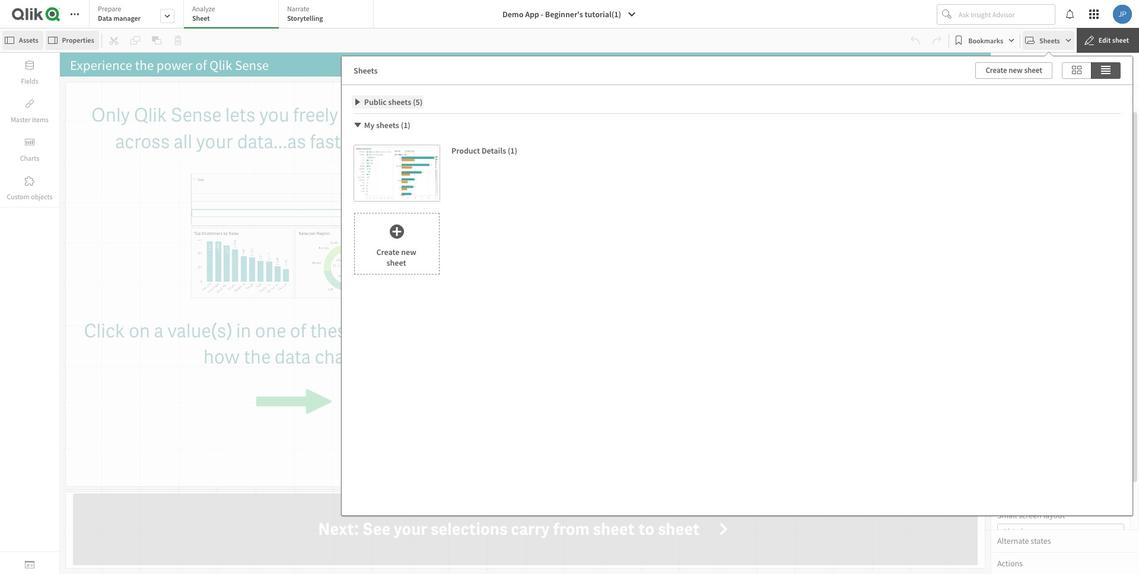 Task type: describe. For each thing, give the bounding box(es) containing it.
create new sheet button
[[976, 62, 1053, 79]]

changes
[[315, 345, 385, 370]]

grid view image
[[1073, 63, 1082, 77]]

narrate storytelling
[[287, 4, 323, 23]]

edit sheet button
[[1077, 28, 1140, 53]]

product
[[452, 145, 480, 156]]

selections
[[431, 519, 508, 541]]

and inside the only qlik sense lets you freely search and explore across all your data...as fast as you can click
[[401, 103, 432, 128]]

can
[[401, 129, 431, 154]]

2017 optional. 1 of 5 row
[[529, 111, 600, 128]]

items
[[32, 115, 49, 124]]

as
[[345, 129, 364, 154]]

value(s)
[[167, 319, 232, 343]]

my sheets (1)
[[364, 120, 411, 131]]

narrate
[[287, 4, 310, 13]]

layout
[[1044, 510, 1066, 521]]

germany optional. 1 of 7 row
[[529, 234, 600, 251]]

amanda honda optional. 1 of 19 row
[[529, 357, 600, 374]]

list
[[360, 319, 385, 343]]

how
[[204, 345, 240, 370]]

arrow right image
[[716, 521, 733, 538]]

from
[[553, 519, 590, 541]]

sheet inside button
[[1113, 36, 1130, 45]]

across
[[115, 129, 170, 154]]

all
[[174, 129, 192, 154]]

2 search results filter region from the top
[[529, 357, 600, 575]]

kathy clinton optional. 8 of 19 row
[[529, 478, 600, 495]]

spain optional. 4 of 7 row
[[529, 286, 600, 303]]

storytelling
[[287, 14, 323, 23]]

uk optional. 5 of 7 row
[[529, 303, 600, 320]]

these
[[310, 319, 356, 343]]

sales
[[612, 88, 635, 101]]

sheets for public sheets
[[388, 97, 411, 107]]

assets
[[19, 36, 38, 45]]

1 search results filter region from the top
[[529, 234, 600, 337]]

sheets button
[[1023, 31, 1075, 50]]

object image
[[25, 138, 34, 147]]

product details (1)
[[452, 145, 518, 156]]

database image
[[25, 61, 34, 70]]

Ask Insight Advisor text field
[[957, 5, 1055, 24]]

carry
[[511, 519, 550, 541]]

2020 optional. 4 of 5 row
[[529, 163, 600, 180]]

next: see your selections carry from sheet to sheet application
[[65, 492, 986, 569]]

fields button
[[0, 53, 59, 91]]

next: see your selections carry from sheet to sheet button
[[73, 494, 978, 566]]

0 horizontal spatial create new sheet
[[377, 247, 416, 268]]

options
[[954, 60, 978, 69]]

master
[[11, 115, 31, 124]]

beginner's
[[545, 9, 583, 20]]

my
[[364, 120, 375, 131]]

search
[[342, 103, 397, 128]]

advanced options
[[923, 60, 978, 69]]

of
[[290, 319, 306, 343]]

small
[[998, 510, 1018, 521]]

manager
[[113, 14, 141, 23]]

click
[[84, 319, 125, 343]]

in
[[236, 319, 251, 343]]

small screen layout
[[998, 510, 1066, 521]]

next:
[[319, 519, 359, 541]]

bookmarks button
[[952, 31, 1018, 50]]

freely
[[293, 103, 339, 128]]

link image
[[25, 99, 34, 109]]

explore
[[436, 103, 497, 128]]

prepare
[[98, 4, 121, 13]]

sheets for my sheets
[[376, 120, 399, 131]]

john greg optional. 7 of 19 row
[[529, 460, 600, 478]]

properties button
[[45, 31, 99, 50]]

click on a value(s) in one of these list boxes and see how the data changes
[[84, 319, 505, 370]]

david laychak optional. 4 of 19 row
[[529, 409, 600, 426]]

(5)
[[413, 97, 423, 107]]

only
[[91, 103, 130, 128]]

screen
[[1019, 510, 1042, 521]]

on
[[129, 319, 150, 343]]

sheet image
[[1001, 65, 1010, 75]]

demo app - beginner's tutorial(1)
[[503, 9, 622, 20]]

0 horizontal spatial create
[[377, 247, 400, 258]]

sales per region application
[[836, 287, 986, 487]]

qlik
[[134, 103, 167, 128]]

dennis johnson optional. 5 of 19 row
[[529, 426, 600, 443]]

charts
[[20, 154, 39, 163]]

create new sheet inside create new sheet button
[[986, 65, 1043, 75]]

-
[[541, 9, 544, 20]]

your inside the only qlik sense lets you freely search and explore across all your data...as fast as you can click
[[196, 129, 233, 154]]

1 vertical spatial sheets
[[354, 65, 378, 76]]

2018 optional. 2 of 5 row
[[529, 128, 600, 145]]

fields
[[21, 77, 38, 85]]

1 vertical spatial new
[[401, 247, 416, 258]]



Task type: locate. For each thing, give the bounding box(es) containing it.
objects
[[31, 192, 53, 201]]

advanced
[[923, 60, 953, 69]]

your
[[196, 129, 233, 154], [394, 519, 428, 541]]

and left see
[[441, 319, 472, 343]]

sheets
[[1040, 36, 1061, 45], [354, 65, 378, 76]]

application
[[0, 0, 1140, 575], [65, 82, 523, 487]]

custom objects
[[7, 192, 53, 201]]

1 horizontal spatial your
[[394, 519, 428, 541]]

tab list containing prepare
[[89, 0, 378, 30]]

analyze
[[192, 4, 215, 13]]

sheet inside 'create new sheet'
[[387, 258, 406, 268]]

sheets left '(5)'
[[388, 97, 411, 107]]

app
[[525, 9, 539, 20]]

john davis optional. 6 of 19 row
[[529, 443, 600, 460]]

data
[[275, 345, 311, 370]]

0 vertical spatial collapse image
[[353, 97, 363, 107]]

1 horizontal spatial you
[[368, 129, 398, 154]]

new inside create new sheet button
[[1009, 65, 1023, 75]]

fast
[[310, 129, 341, 154]]

properties
[[62, 36, 94, 45]]

sales over time
[[612, 88, 681, 101]]

james peterson image
[[1114, 5, 1133, 24]]

0 vertical spatial (1)
[[401, 120, 411, 131]]

japan optional. 2 of 7 row
[[529, 251, 600, 268]]

usa optional. 6 of 7 row
[[529, 320, 600, 337]]

master items button
[[0, 91, 59, 130]]

1 vertical spatial collapse image
[[353, 120, 363, 130]]

sheets right my on the top left of the page
[[376, 120, 399, 131]]

1 vertical spatial sheets
[[376, 120, 399, 131]]

(1) right details
[[508, 145, 518, 156]]

edit sheet
[[1099, 36, 1130, 45]]

demo
[[503, 9, 524, 20]]

create new sheet
[[986, 65, 1043, 75], [377, 247, 416, 268]]

1 collapse image from the top
[[353, 97, 363, 107]]

1 vertical spatial your
[[394, 519, 428, 541]]

collapse image left my on the top left of the page
[[353, 120, 363, 130]]

you
[[259, 103, 289, 128], [368, 129, 398, 154]]

master items
[[11, 115, 49, 124]]

1 horizontal spatial create
[[986, 65, 1008, 75]]

details
[[482, 145, 506, 156]]

to
[[638, 519, 655, 541]]

2019 optional. 3 of 5 row
[[529, 145, 600, 163]]

click
[[435, 129, 473, 154]]

see
[[363, 519, 391, 541]]

1 vertical spatial and
[[441, 319, 472, 343]]

a
[[154, 319, 164, 343]]

1 horizontal spatial new
[[1009, 65, 1023, 75]]

edit
[[1099, 36, 1111, 45]]

one
[[255, 319, 286, 343]]

1 vertical spatial search results filter region
[[529, 357, 600, 575]]

(1) for my sheets (1)
[[401, 120, 411, 131]]

0 vertical spatial create new sheet
[[986, 65, 1043, 75]]

tab list
[[89, 0, 378, 30]]

0 horizontal spatial new
[[401, 247, 416, 258]]

0 horizontal spatial and
[[401, 103, 432, 128]]

only qlik sense lets you freely search and explore across all your data...as fast as you can click
[[91, 103, 497, 154]]

and up can
[[401, 103, 432, 128]]

create
[[986, 65, 1008, 75], [377, 247, 400, 258]]

sheet
[[1113, 36, 1130, 45], [1025, 65, 1043, 75], [387, 258, 406, 268], [593, 519, 635, 541], [658, 519, 700, 541]]

search results filter region
[[529, 234, 600, 337], [529, 357, 600, 575]]

1 horizontal spatial and
[[441, 319, 472, 343]]

1 vertical spatial (1)
[[508, 145, 518, 156]]

custom objects button
[[0, 169, 59, 207]]

sheet inside button
[[1025, 65, 1043, 75]]

(1)
[[401, 120, 411, 131], [508, 145, 518, 156]]

your right the see
[[394, 519, 428, 541]]

and inside click on a value(s) in one of these list boxes and see how the data changes
[[441, 319, 472, 343]]

0 vertical spatial your
[[196, 129, 233, 154]]

1 horizontal spatial (1)
[[508, 145, 518, 156]]

and
[[401, 103, 432, 128], [441, 319, 472, 343]]

over
[[637, 88, 658, 101]]

brenda gibson optional. 2 of 19 row
[[529, 374, 600, 391]]

sales by product line application
[[605, 287, 832, 487]]

collapse image for my
[[353, 120, 363, 130]]

0 vertical spatial sheets
[[388, 97, 411, 107]]

collapse image
[[353, 97, 363, 107], [353, 120, 363, 130]]

(1) down "public sheets (5)"
[[401, 120, 411, 131]]

1 vertical spatial create
[[377, 247, 400, 258]]

0 vertical spatial create
[[986, 65, 1008, 75]]

next: see your selections carry from sheet to sheet
[[319, 519, 700, 541]]

sheets up create new sheet button
[[1040, 36, 1061, 45]]

sense
[[171, 103, 222, 128]]

public sheets (5)
[[364, 97, 423, 107]]

charts button
[[0, 130, 59, 169]]

tab
[[992, 87, 1140, 110]]

sheet
[[192, 14, 210, 23]]

collapse image for public
[[353, 97, 363, 107]]

0 vertical spatial search results filter region
[[529, 234, 600, 337]]

1 vertical spatial create new sheet
[[377, 247, 416, 268]]

bookmarks
[[969, 36, 1004, 45]]

assets button
[[2, 31, 43, 50]]

0 horizontal spatial you
[[259, 103, 289, 128]]

nordic optional. 3 of 7 row
[[529, 268, 600, 286]]

sheets inside button
[[1040, 36, 1061, 45]]

variables image
[[25, 560, 34, 570]]

lets
[[225, 103, 256, 128]]

carolyn halmon optional. 3 of 19 row
[[529, 391, 600, 409]]

2 collapse image from the top
[[353, 120, 363, 130]]

0 horizontal spatial sheets
[[354, 65, 378, 76]]

custom
[[7, 192, 30, 201]]

prepare data manager
[[98, 4, 141, 23]]

tutorial(1)
[[585, 9, 622, 20]]

analyze sheet
[[192, 4, 215, 23]]

0 vertical spatial and
[[401, 103, 432, 128]]

collapse image left 'public'
[[353, 97, 363, 107]]

1 vertical spatial you
[[368, 129, 398, 154]]

your inside button
[[394, 519, 428, 541]]

new
[[1009, 65, 1023, 75], [401, 247, 416, 258]]

0 horizontal spatial your
[[196, 129, 233, 154]]

0 horizontal spatial (1)
[[401, 120, 411, 131]]

list view image
[[1102, 63, 1111, 77]]

data
[[98, 14, 112, 23]]

0 vertical spatial new
[[1009, 65, 1023, 75]]

puzzle image
[[25, 176, 34, 186]]

0 vertical spatial sheets
[[1040, 36, 1061, 45]]

1 horizontal spatial sheets
[[1040, 36, 1061, 45]]

see
[[476, 319, 505, 343]]

you up data...as
[[259, 103, 289, 128]]

time
[[660, 88, 681, 101]]

boxes
[[389, 319, 437, 343]]

sheets up 'public'
[[354, 65, 378, 76]]

(1) for product details (1)
[[508, 145, 518, 156]]

the
[[244, 345, 271, 370]]

sheets
[[388, 97, 411, 107], [376, 120, 399, 131]]

create inside button
[[986, 65, 1008, 75]]

your right all
[[196, 129, 233, 154]]

data...as
[[237, 129, 306, 154]]

0 vertical spatial you
[[259, 103, 289, 128]]

demo app - beginner's tutorial(1) button
[[496, 5, 644, 24]]

1 horizontal spatial create new sheet
[[986, 65, 1043, 75]]

you right as
[[368, 129, 398, 154]]

sales over time application
[[605, 82, 986, 282]]

None text field
[[998, 129, 1125, 145], [998, 169, 1099, 185], [998, 208, 1099, 225], [998, 129, 1125, 145], [998, 169, 1099, 185], [998, 208, 1099, 225]]

public
[[364, 97, 387, 107]]



Task type: vqa. For each thing, say whether or not it's contained in the screenshot.
John Greg Optional. 7 of 19 row
yes



